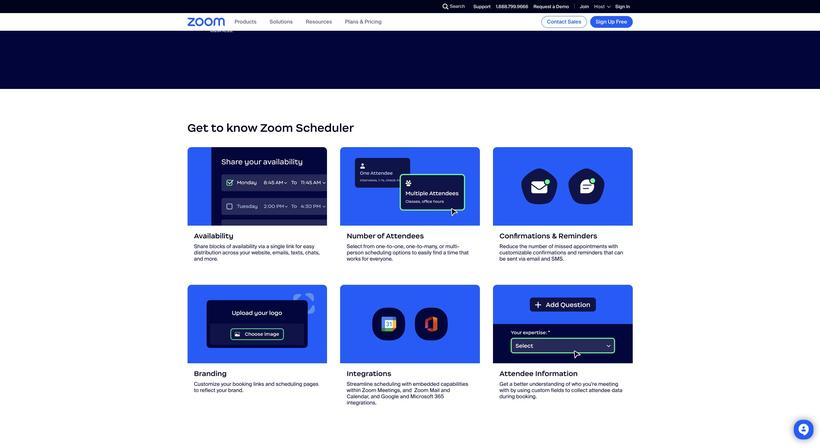 Task type: vqa. For each thing, say whether or not it's contained in the screenshot.


Task type: locate. For each thing, give the bounding box(es) containing it.
multi-
[[445, 243, 460, 250]]

that right reminders
[[604, 250, 613, 256]]

your right grow
[[304, 20, 315, 27]]

via
[[258, 243, 265, 250], [519, 256, 526, 263]]

and inside increased productivity free up time and resources needed to manage multiple appointment requests.
[[547, 14, 557, 21]]

host
[[594, 4, 605, 9]]

1 horizontal spatial to-
[[417, 243, 424, 250]]

0 horizontal spatial &
[[360, 18, 363, 25]]

and left grow
[[281, 20, 290, 27]]

your inside streamlined scheduling connect with customers faster to book more appointments, drive pipeline, and grow your business.
[[304, 20, 315, 27]]

time
[[535, 14, 546, 21], [447, 250, 458, 256]]

and down share
[[194, 256, 203, 263]]

to- up everyone.
[[387, 243, 394, 250]]

to left 'reflect'
[[194, 387, 199, 394]]

via right sent in the right of the page
[[519, 256, 526, 263]]

free left up
[[516, 14, 527, 21]]

can right reminders
[[614, 250, 623, 256]]

1 vertical spatial time
[[447, 250, 458, 256]]

1 horizontal spatial via
[[519, 256, 526, 263]]

for inside number of attendees select from one-to-one, one-to-many, or multi- person scheduling options to easily find a time that works for everyone.
[[362, 256, 369, 263]]

connect
[[210, 14, 231, 21]]

hassle
[[410, 20, 425, 27]]

missed
[[555, 243, 572, 250]]

& up missed
[[552, 232, 557, 241]]

support
[[474, 4, 491, 9]]

of inside number of attendees select from one-to-one, one-to-many, or multi- person scheduling options to easily find a time that works for everyone.
[[377, 232, 384, 241]]

blocks
[[209, 243, 225, 250]]

0 vertical spatial easily
[[401, 14, 415, 21]]

experiences
[[435, 4, 479, 13]]

easily left find on the bottom right of the page
[[418, 250, 432, 256]]

to right fields
[[565, 387, 570, 394]]

with down streamlined
[[232, 14, 242, 21]]

1 horizontal spatial time
[[535, 14, 546, 21]]

request a demo
[[534, 4, 569, 9]]

pipeline,
[[259, 20, 280, 27]]

improved customer experiences customers can easily view availability, reducing the back-and-forth hassle of manual scheduling.
[[363, 4, 479, 27]]

links
[[253, 381, 264, 388]]

0 vertical spatial for
[[295, 243, 302, 250]]

0 vertical spatial get
[[187, 121, 208, 135]]

custom
[[532, 387, 550, 394]]

your left brand.
[[217, 387, 227, 394]]

contact sales link
[[541, 16, 587, 28]]

0 horizontal spatial can
[[391, 14, 400, 21]]

0 horizontal spatial that
[[459, 250, 469, 256]]

0 vertical spatial the
[[363, 20, 371, 27]]

that
[[459, 250, 469, 256], [604, 250, 613, 256]]

1 horizontal spatial that
[[604, 250, 613, 256]]

can inside improved customer experiences customers can easily view availability, reducing the back-and-forth hassle of manual scheduling.
[[391, 14, 400, 21]]

time inside increased productivity free up time and resources needed to manage multiple appointment requests.
[[535, 14, 546, 21]]

solutions button
[[270, 18, 293, 25]]

that inside number of attendees select from one-to-one, one-to-many, or multi- person scheduling options to easily find a time that works for everyone.
[[459, 250, 469, 256]]

number of attendees image
[[340, 147, 480, 226]]

appointments
[[574, 243, 607, 250]]

1 vertical spatial &
[[552, 232, 557, 241]]

1 vertical spatial via
[[519, 256, 526, 263]]

and down request a demo
[[547, 14, 557, 21]]

& inside the confirmations & reminders reduce the number of missed appointments with customizable confirmations and reminders that can be sent via email and sms.
[[552, 232, 557, 241]]

& right plans
[[360, 18, 363, 25]]

1 horizontal spatial can
[[614, 250, 623, 256]]

0 horizontal spatial easily
[[401, 14, 415, 21]]

a right find on the bottom right of the page
[[443, 250, 446, 256]]

0 horizontal spatial via
[[258, 243, 265, 250]]

with right the meetings,
[[402, 381, 412, 388]]

with right appointments
[[608, 243, 618, 250]]

easy
[[303, 243, 314, 250]]

of inside the confirmations & reminders reduce the number of missed appointments with customizable confirmations and reminders that can be sent via email and sms.
[[549, 243, 553, 250]]

1.888.799.9666 link
[[496, 4, 528, 9]]

365
[[435, 394, 444, 400]]

person
[[347, 250, 364, 256]]

1 vertical spatial the
[[520, 243, 527, 250]]

zoom
[[260, 121, 293, 135], [362, 387, 376, 394], [414, 387, 428, 394]]

to right options
[[412, 250, 417, 256]]

free for increased
[[516, 14, 527, 21]]

1 horizontal spatial get
[[500, 381, 508, 388]]

sign in
[[615, 4, 630, 9]]

can right "back-"
[[391, 14, 400, 21]]

everyone.
[[370, 256, 393, 263]]

reflect
[[200, 387, 215, 394]]

customers
[[243, 14, 269, 21]]

to inside attendee information get a better understanding of who you're meeting with by using custom fields to collect attendee data during booking.
[[565, 387, 570, 394]]

multiple
[[516, 20, 535, 27]]

and inside branding customize your booking links and scheduling pages to reflect your brand.
[[265, 381, 275, 388]]

needed
[[583, 14, 602, 21]]

view
[[416, 14, 427, 21]]

sign for sign in
[[615, 4, 625, 9]]

your inside "availability share blocks of availability via a single link for easy distribution across your website, emails, texts, chats, and more."
[[240, 250, 250, 256]]

a
[[553, 4, 555, 9], [266, 243, 269, 250], [443, 250, 446, 256], [510, 381, 513, 388]]

works
[[347, 256, 361, 263]]

the inside the confirmations & reminders reduce the number of missed appointments with customizable confirmations and reminders that can be sent via email and sms.
[[520, 243, 527, 250]]

sign inside sign up free link
[[596, 18, 607, 25]]

1 horizontal spatial for
[[362, 256, 369, 263]]

of inside "availability share blocks of availability via a single link for easy distribution across your website, emails, texts, chats, and more."
[[226, 243, 231, 250]]

customers
[[363, 14, 390, 21]]

one- up everyone.
[[376, 243, 387, 250]]

the down confirmations
[[520, 243, 527, 250]]

zoom logo image
[[187, 18, 225, 26]]

handshake image
[[340, 5, 357, 19]]

of right number
[[377, 232, 384, 241]]

0 vertical spatial can
[[391, 14, 400, 21]]

for right link
[[295, 243, 302, 250]]

sign left up
[[596, 18, 607, 25]]

join link
[[580, 4, 589, 9]]

0 vertical spatial via
[[258, 243, 265, 250]]

in
[[626, 4, 630, 9]]

via left single
[[258, 243, 265, 250]]

0 horizontal spatial one-
[[376, 243, 387, 250]]

1 vertical spatial for
[[362, 256, 369, 263]]

with left by
[[500, 387, 509, 394]]

of left missed
[[549, 243, 553, 250]]

to inside streamlined scheduling connect with customers faster to book more appointments, drive pipeline, and grow your business.
[[285, 14, 290, 21]]

increased productivity free up time and resources needed to manage multiple appointment requests.
[[516, 4, 629, 27]]

1 horizontal spatial one-
[[406, 243, 417, 250]]

get to know zoom scheduler
[[187, 121, 354, 135]]

1 horizontal spatial &
[[552, 232, 557, 241]]

2 that from the left
[[604, 250, 613, 256]]

resources button
[[306, 18, 332, 25]]

0 horizontal spatial the
[[363, 20, 371, 27]]

of inside improved customer experiences customers can easily view availability, reducing the back-and-forth hassle of manual scheduling.
[[427, 20, 431, 27]]

time inside number of attendees select from one-to-one, one-to-many, or multi- person scheduling options to easily find a time that works for everyone.
[[447, 250, 458, 256]]

a left single
[[266, 243, 269, 250]]

0 vertical spatial &
[[360, 18, 363, 25]]

of left who
[[566, 381, 571, 388]]

calendar,
[[347, 394, 370, 400]]

the left "back-"
[[363, 20, 371, 27]]

1 vertical spatial easily
[[418, 250, 432, 256]]

free right up
[[616, 18, 627, 25]]

to left up
[[603, 14, 608, 21]]

forth
[[397, 20, 408, 27]]

reducing
[[454, 14, 476, 21]]

google
[[381, 394, 399, 400]]

easily inside improved customer experiences customers can easily view availability, reducing the back-and-forth hassle of manual scheduling.
[[401, 14, 415, 21]]

sign
[[615, 4, 625, 9], [596, 18, 607, 25]]

for right works
[[362, 256, 369, 263]]

to- left find on the bottom right of the page
[[417, 243, 424, 250]]

of right blocks
[[226, 243, 231, 250]]

2 one- from the left
[[406, 243, 417, 250]]

reminders
[[578, 250, 603, 256]]

time right or
[[447, 250, 458, 256]]

1 horizontal spatial sign
[[615, 4, 625, 9]]

one,
[[394, 243, 405, 250]]

scheduler
[[296, 121, 354, 135]]

search image
[[443, 4, 448, 9], [443, 4, 448, 9]]

select
[[347, 243, 362, 250]]

1 horizontal spatial easily
[[418, 250, 432, 256]]

and inside "availability share blocks of availability via a single link for easy distribution across your website, emails, texts, chats, and more."
[[194, 256, 203, 263]]

get inside attendee information get a better understanding of who you're meeting with by using custom fields to collect attendee data during booking.
[[500, 381, 508, 388]]

support link
[[474, 4, 491, 9]]

and left google
[[371, 394, 380, 400]]

and right google
[[400, 394, 409, 400]]

and right links
[[265, 381, 275, 388]]

1 horizontal spatial the
[[520, 243, 527, 250]]

of
[[427, 20, 431, 27], [377, 232, 384, 241], [226, 243, 231, 250], [549, 243, 553, 250], [566, 381, 571, 388]]

link
[[286, 243, 294, 250]]

single
[[270, 243, 285, 250]]

& for plans
[[360, 18, 363, 25]]

1 that from the left
[[459, 250, 469, 256]]

host button
[[594, 4, 610, 9]]

1 vertical spatial sign
[[596, 18, 607, 25]]

scheduling up google
[[374, 381, 401, 388]]

products button
[[235, 18, 257, 25]]

easily down customer
[[401, 14, 415, 21]]

drive
[[246, 20, 258, 27]]

sales
[[568, 18, 581, 25]]

website,
[[251, 250, 271, 256]]

microsoft
[[410, 394, 433, 400]]

and right sms.
[[568, 250, 577, 256]]

1 vertical spatial get
[[500, 381, 508, 388]]

0 horizontal spatial sign
[[596, 18, 607, 25]]

a left better at the right of page
[[510, 381, 513, 388]]

0 horizontal spatial to-
[[387, 243, 394, 250]]

0 vertical spatial time
[[535, 14, 546, 21]]

a left the demo
[[553, 4, 555, 9]]

0 vertical spatial sign
[[615, 4, 625, 9]]

meeting
[[598, 381, 618, 388]]

scheduling up faster
[[256, 4, 295, 13]]

sign left in
[[615, 4, 625, 9]]

0 horizontal spatial for
[[295, 243, 302, 250]]

sign up free link
[[590, 16, 633, 28]]

confirmations & reminders image
[[493, 147, 633, 226]]

that right or
[[459, 250, 469, 256]]

within
[[347, 387, 361, 394]]

1 horizontal spatial free
[[616, 18, 627, 25]]

1.888.799.9666
[[496, 4, 528, 9]]

0 horizontal spatial free
[[516, 14, 527, 21]]

sms.
[[552, 256, 564, 263]]

free inside increased productivity free up time and resources needed to manage multiple appointment requests.
[[516, 14, 527, 21]]

2 horizontal spatial zoom
[[414, 387, 428, 394]]

via inside the confirmations & reminders reduce the number of missed appointments with customizable confirmations and reminders that can be sent via email and sms.
[[519, 256, 526, 263]]

to inside number of attendees select from one-to-one, one-to-many, or multi- person scheduling options to easily find a time that works for everyone.
[[412, 250, 417, 256]]

scheduling left "pages"
[[276, 381, 302, 388]]

0 horizontal spatial get
[[187, 121, 208, 135]]

to left book
[[285, 14, 290, 21]]

0 horizontal spatial time
[[447, 250, 458, 256]]

branding
[[194, 370, 227, 379]]

your right across at the left bottom of the page
[[240, 250, 250, 256]]

to left the know
[[211, 121, 224, 135]]

None search field
[[419, 1, 444, 12]]

appointment
[[537, 20, 567, 27]]

scheduling left one,
[[365, 250, 391, 256]]

of right hassle
[[427, 20, 431, 27]]

collect
[[571, 387, 588, 394]]

time right up
[[535, 14, 546, 21]]

1 vertical spatial can
[[614, 250, 623, 256]]

with inside attendee information get a better understanding of who you're meeting with by using custom fields to collect attendee data during booking.
[[500, 387, 509, 394]]

one- right one,
[[406, 243, 417, 250]]

options
[[393, 250, 411, 256]]



Task type: describe. For each thing, give the bounding box(es) containing it.
contact sales
[[547, 18, 581, 25]]

productivity
[[553, 4, 598, 13]]

availability,
[[428, 14, 453, 21]]

and right mail
[[441, 387, 450, 394]]

share
[[194, 243, 208, 250]]

manual
[[433, 20, 450, 27]]

fields
[[551, 387, 564, 394]]

products
[[235, 18, 257, 25]]

appointments,
[[210, 20, 245, 27]]

scheduling inside branding customize your booking links and scheduling pages to reflect your brand.
[[276, 381, 302, 388]]

easily inside number of attendees select from one-to-one, one-to-many, or multi- person scheduling options to easily find a time that works for everyone.
[[418, 250, 432, 256]]

to inside increased productivity free up time and resources needed to manage multiple appointment requests.
[[603, 14, 608, 21]]

with inside streamlined scheduling connect with customers faster to book more appointments, drive pipeline, and grow your business.
[[232, 14, 242, 21]]

for inside "availability share blocks of availability via a single link for easy distribution across your website, emails, texts, chats, and more."
[[295, 243, 302, 250]]

understanding
[[530, 381, 565, 388]]

by
[[511, 387, 516, 394]]

streamlined
[[210, 4, 254, 13]]

integrations
[[347, 370, 391, 379]]

number
[[529, 243, 547, 250]]

0 horizontal spatial zoom
[[260, 121, 293, 135]]

& for confirmations
[[552, 232, 557, 241]]

a inside "availability share blocks of availability via a single link for easy distribution across your website, emails, texts, chats, and more."
[[266, 243, 269, 250]]

you're
[[583, 381, 597, 388]]

distribution
[[194, 250, 221, 256]]

information
[[535, 370, 578, 379]]

confirmations
[[533, 250, 566, 256]]

manage
[[609, 14, 629, 21]]

2 to- from the left
[[417, 243, 424, 250]]

plans
[[345, 18, 359, 25]]

and-
[[386, 20, 397, 27]]

reminders
[[559, 232, 597, 241]]

scheduling inside streamlined scheduling connect with customers faster to book more appointments, drive pipeline, and grow your business.
[[256, 4, 295, 13]]

attendees
[[386, 232, 424, 241]]

scheduling.
[[452, 20, 479, 27]]

sign in link
[[615, 4, 630, 9]]

of inside attendee information get a better understanding of who you're meeting with by using custom fields to collect attendee data during booking.
[[566, 381, 571, 388]]

across
[[222, 250, 239, 256]]

more.
[[204, 256, 218, 263]]

requests.
[[569, 20, 591, 27]]

customizable
[[500, 250, 532, 256]]

growing bar graph image
[[493, 5, 509, 21]]

up
[[608, 18, 615, 25]]

scheduling inside number of attendees select from one-to-one, one-to-many, or multi- person scheduling options to easily find a time that works for everyone.
[[365, 250, 391, 256]]

back-
[[372, 20, 386, 27]]

scheduling inside integrations streamline scheduling with embedded capabilities within zoom meetings, and  zoom mail and calendar, and google and microsoft 365 integrations.
[[374, 381, 401, 388]]

a inside attendee information get a better understanding of who you're meeting with by using custom fields to collect attendee data during booking.
[[510, 381, 513, 388]]

integrations streamline scheduling with embedded capabilities within zoom meetings, and  zoom mail and calendar, and google and microsoft 365 integrations.
[[347, 370, 468, 407]]

solutions
[[270, 18, 293, 25]]

improved
[[363, 4, 397, 13]]

demo
[[556, 4, 569, 9]]

increased
[[516, 4, 551, 13]]

many,
[[424, 243, 438, 250]]

business.
[[210, 27, 233, 34]]

attendee information get a better understanding of who you're meeting with by using custom fields to collect attendee data during booking.
[[500, 370, 622, 400]]

availability
[[232, 243, 257, 250]]

sign for sign up free
[[596, 18, 607, 25]]

calendar image
[[187, 5, 204, 21]]

or
[[439, 243, 444, 250]]

1 one- from the left
[[376, 243, 387, 250]]

up
[[528, 14, 534, 21]]

and left sms.
[[541, 256, 550, 263]]

pages
[[304, 381, 319, 388]]

find
[[433, 250, 442, 256]]

booking
[[233, 381, 252, 388]]

join
[[580, 4, 589, 9]]

to inside branding customize your booking links and scheduling pages to reflect your brand.
[[194, 387, 199, 394]]

a inside number of attendees select from one-to-one, one-to-many, or multi- person scheduling options to easily find a time that works for everyone.
[[443, 250, 446, 256]]

that inside the confirmations & reminders reduce the number of missed appointments with customizable confirmations and reminders that can be sent via email and sms.
[[604, 250, 613, 256]]

mail
[[430, 387, 440, 394]]

faster
[[270, 14, 284, 21]]

reduce
[[500, 243, 518, 250]]

resources
[[306, 18, 332, 25]]

sign up free
[[596, 18, 627, 25]]

integrations.
[[347, 400, 377, 407]]

customize
[[194, 381, 220, 388]]

streamline
[[347, 381, 373, 388]]

the inside improved customer experiences customers can easily view availability, reducing the back-and-forth hassle of manual scheduling.
[[363, 20, 371, 27]]

from
[[363, 243, 375, 250]]

integrations image
[[340, 285, 480, 364]]

book
[[291, 14, 303, 21]]

with inside the confirmations & reminders reduce the number of missed appointments with customizable confirmations and reminders that can be sent via email and sms.
[[608, 243, 618, 250]]

texts,
[[291, 250, 304, 256]]

can inside the confirmations & reminders reduce the number of missed appointments with customizable confirmations and reminders that can be sent via email and sms.
[[614, 250, 623, 256]]

request a demo link
[[534, 4, 569, 9]]

data
[[612, 387, 622, 394]]

attendee information image
[[493, 285, 633, 364]]

contact
[[547, 18, 567, 25]]

and inside streamlined scheduling connect with customers faster to book more appointments, drive pipeline, and grow your business.
[[281, 20, 290, 27]]

better
[[514, 381, 528, 388]]

confirmations & reminders reduce the number of missed appointments with customizable confirmations and reminders that can be sent via email and sms.
[[500, 232, 623, 263]]

plans & pricing
[[345, 18, 382, 25]]

brand.
[[228, 387, 244, 394]]

grow
[[291, 20, 303, 27]]

know
[[226, 121, 258, 135]]

via inside "availability share blocks of availability via a single link for easy distribution across your website, emails, texts, chats, and more."
[[258, 243, 265, 250]]

free for sign
[[616, 18, 627, 25]]

1 to- from the left
[[387, 243, 394, 250]]

with inside integrations streamline scheduling with embedded capabilities within zoom meetings, and  zoom mail and calendar, and google and microsoft 365 integrations.
[[402, 381, 412, 388]]

number of attendees select from one-to-one, one-to-many, or multi- person scheduling options to easily find a time that works for everyone.
[[347, 232, 469, 263]]

booking.
[[516, 394, 537, 400]]

email
[[527, 256, 540, 263]]

1 horizontal spatial zoom
[[362, 387, 376, 394]]

your left booking
[[221, 381, 231, 388]]

branding image
[[187, 285, 327, 364]]

availability image
[[187, 147, 327, 226]]

resources
[[558, 14, 582, 21]]



